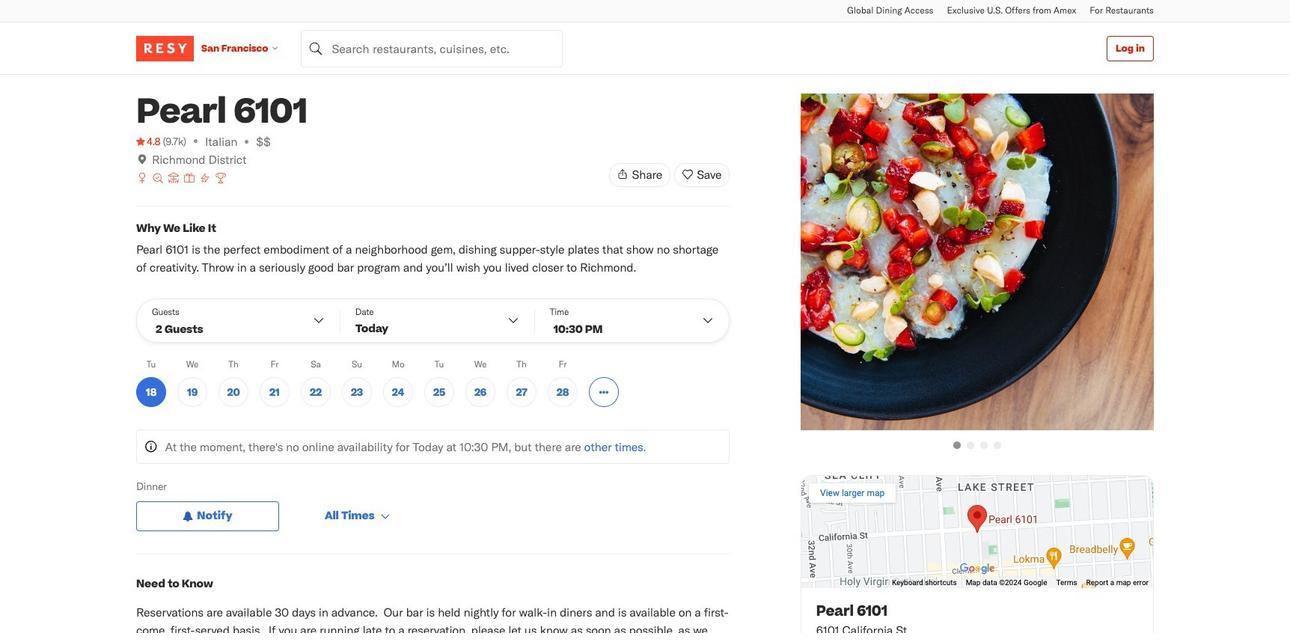 Task type: locate. For each thing, give the bounding box(es) containing it.
Search restaurants, cuisines, etc. text field
[[301, 30, 563, 67]]

None field
[[301, 30, 563, 67]]



Task type: describe. For each thing, give the bounding box(es) containing it.
4.8 out of 5 stars image
[[136, 134, 160, 149]]



